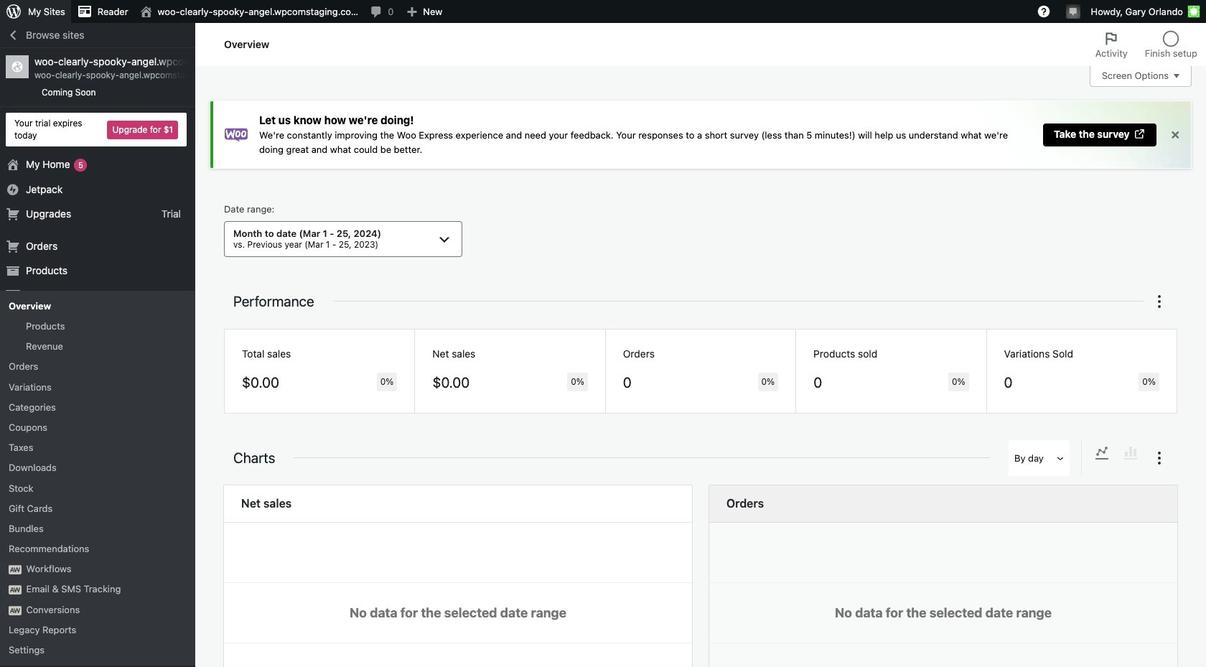 Task type: locate. For each thing, give the bounding box(es) containing it.
tab list
[[1087, 23, 1207, 66]]

2 vertical spatial automatewoo element
[[9, 606, 22, 615]]

1 vertical spatial automatewoo element
[[9, 586, 22, 595]]

bar chart image
[[1123, 444, 1140, 462]]

performance indicators menu
[[224, 329, 1178, 414]]

main menu navigation
[[0, 23, 195, 667]]

menu bar
[[1083, 440, 1152, 476]]

0 vertical spatial automatewoo element
[[9, 566, 22, 575]]

toolbar navigation
[[0, 0, 1207, 26]]

3 automatewoo element from the top
[[9, 606, 22, 615]]

take the survey image
[[1135, 128, 1147, 140]]

automatewoo element
[[9, 566, 22, 575], [9, 586, 22, 595], [9, 606, 22, 615]]

choose which charts to display image
[[1152, 449, 1169, 467]]



Task type: vqa. For each thing, say whether or not it's contained in the screenshot.
the top AutomateWoo element
yes



Task type: describe. For each thing, give the bounding box(es) containing it.
line chart image
[[1094, 444, 1111, 462]]

choose which analytics to display and the section name image
[[1152, 293, 1169, 310]]

2 automatewoo element from the top
[[9, 586, 22, 595]]

notification image
[[1068, 5, 1080, 17]]

1 automatewoo element from the top
[[9, 566, 22, 575]]



